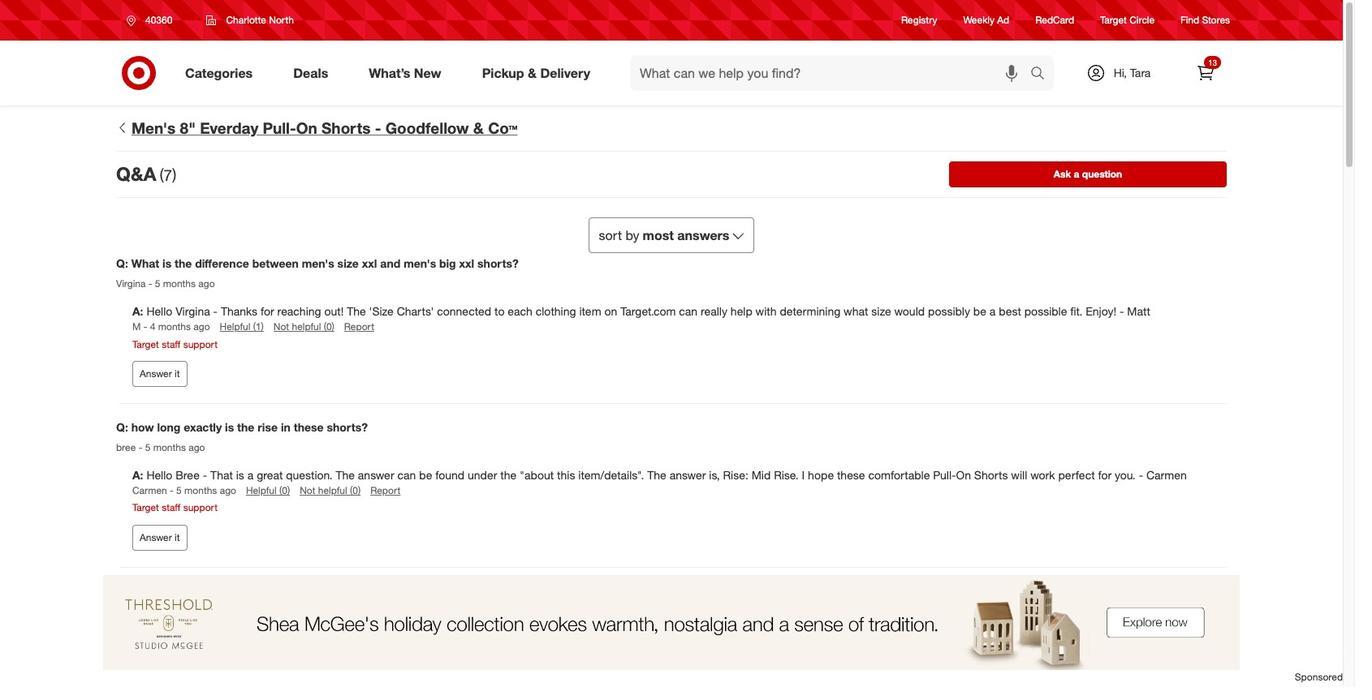 Task type: locate. For each thing, give the bounding box(es) containing it.
5
[[155, 278, 160, 290], [145, 442, 150, 454], [176, 485, 182, 497]]

is inside q: what is the difference between men's size xxl and men's big xxl shorts? virgina - 5 months ago
[[162, 256, 171, 270]]

for right inches/cm at the left bottom of the page
[[434, 584, 449, 598]]

the right waist.
[[941, 633, 960, 646]]

2 horizontal spatial 5
[[176, 485, 182, 497]]

& left "co™"
[[473, 119, 484, 137]]

possibly
[[928, 305, 970, 319]]

reaching inside hello - thanks for reaching out. on a size small, the waist relaxed is 31". fully extended it goes to 35". there is a drawstring to help secure around the waist. the front rise length is 11.5". it is meant to be a little relaxed through the rise. i hope this answers your question. - jay
[[240, 633, 284, 646]]

1 vertical spatial shorts
[[974, 469, 1008, 483]]

the inside q: what is the difference between men's size xxl and men's big xxl shorts? virgina - 5 months ago
[[175, 256, 192, 270]]

report for 'size
[[344, 321, 374, 333]]

is left the measurement
[[161, 584, 170, 598]]

search
[[1023, 66, 1062, 82]]

it left the goes
[[592, 633, 598, 646]]

1 vertical spatial 5
[[145, 442, 150, 454]]

30.5?
[[893, 584, 921, 598]]

a left little
[[1175, 633, 1181, 646]]

carmen down bree
[[132, 485, 167, 497]]

can left really
[[679, 305, 698, 319]]

-
[[375, 119, 381, 137], [148, 278, 152, 290], [213, 305, 218, 319], [1120, 305, 1124, 319], [143, 321, 147, 333], [139, 442, 142, 454], [203, 469, 207, 483], [1139, 469, 1143, 483], [170, 485, 174, 497], [161, 606, 164, 618], [176, 633, 180, 646], [435, 649, 440, 663], [150, 665, 154, 677]]

months down bree
[[184, 485, 217, 497]]

1 vertical spatial answer
[[140, 531, 172, 544]]

on
[[296, 119, 317, 137], [956, 469, 971, 483], [309, 633, 324, 646]]

a left great
[[247, 469, 254, 483]]

support down carmen - 5 months ago
[[183, 502, 218, 514]]

30,
[[702, 584, 718, 598]]

i right rise. on the right of the page
[[802, 469, 805, 483]]

0 horizontal spatial help
[[731, 305, 752, 319]]

1 men's from the left
[[302, 256, 334, 270]]

- up through
[[176, 633, 180, 646]]

answer left found
[[358, 469, 394, 483]]

0 horizontal spatial 5
[[145, 442, 150, 454]]

what's new
[[369, 65, 441, 81]]

1 horizontal spatial &
[[528, 65, 537, 81]]

on right 'out.'
[[309, 633, 324, 646]]

1 horizontal spatial relaxed
[[440, 633, 478, 646]]

0 vertical spatial i
[[802, 469, 805, 483]]

weekly ad link
[[963, 13, 1009, 27]]

0 horizontal spatial this
[[294, 649, 312, 663]]

rise left inches/cm at the left bottom of the page
[[339, 584, 359, 598]]

0 vertical spatial virgina
[[116, 278, 146, 290]]

q: for q: what is the difference between men's size xxl and men's big xxl shorts?
[[116, 256, 128, 270]]

1 vertical spatial hello
[[146, 469, 172, 483]]

months inside the q: how long exactly is the rise in these shorts? bree - 5 months ago
[[153, 442, 186, 454]]

- right you. in the right bottom of the page
[[1139, 469, 1143, 483]]

carmen right you. in the right bottom of the page
[[1146, 469, 1187, 483]]

9
[[167, 606, 173, 618], [156, 665, 162, 677]]

item
[[579, 305, 601, 319]]

1 vertical spatial q:
[[116, 420, 128, 434]]

0 vertical spatial 5
[[155, 278, 160, 290]]

2 vertical spatial not helpful  (0)
[[280, 665, 341, 677]]

a left the best
[[990, 305, 996, 319]]

front right waist.
[[963, 633, 987, 646]]

find stores
[[1181, 14, 1230, 26]]

a inside ask a question button
[[1074, 168, 1079, 180]]

1 horizontal spatial men's
[[404, 256, 436, 270]]

0 vertical spatial staff
[[162, 338, 180, 350]]

q: up areviewer
[[116, 584, 128, 598]]

is left 31".
[[481, 633, 489, 646]]

xxl left and
[[362, 256, 377, 270]]

helpful down great
[[246, 485, 277, 497]]

5 down what
[[155, 278, 160, 290]]

2 xxl from the left
[[459, 256, 474, 270]]

1 vertical spatial front
[[963, 633, 987, 646]]

1 vertical spatial not helpful  (0) button
[[300, 484, 361, 498]]

1 horizontal spatial 5
[[155, 278, 160, 290]]

0 horizontal spatial waist
[[411, 633, 437, 646]]

1 vertical spatial &
[[473, 119, 484, 137]]

relaxed left 31".
[[440, 633, 478, 646]]

report for the
[[370, 485, 401, 497]]

and
[[380, 256, 401, 270]]

2 a: from the top
[[132, 469, 143, 483]]

&
[[528, 65, 537, 81], [473, 119, 484, 137]]

0 vertical spatial target staff support
[[132, 338, 218, 350]]

0 vertical spatial on
[[296, 119, 317, 137]]

0 vertical spatial carmen
[[1146, 469, 1187, 483]]

1 vertical spatial target staff support
[[132, 502, 218, 514]]

front left inches/cm at the left bottom of the page
[[310, 584, 336, 598]]

question. right your
[[386, 649, 432, 663]]

not for great
[[300, 485, 315, 497]]

registry
[[901, 14, 937, 26]]

helpful  (0) down rise.
[[226, 665, 270, 677]]

0 vertical spatial target
[[1100, 14, 1127, 26]]

0 vertical spatial helpful  (0) button
[[246, 484, 290, 498]]

0 vertical spatial a:
[[132, 305, 143, 319]]

report
[[344, 321, 374, 333], [370, 485, 401, 497], [350, 665, 381, 677]]

clothing
[[536, 305, 576, 319]]

q: inside q: what is the measurement for the front rise in inches/cm for size small? also is the max waist size exact at 30, or could it be slightly more, like 30.5? areviewer - 9 months ago
[[116, 584, 128, 598]]

hello for hello bree - that is a great question. the answer can be found under the "about this item/details". the answer is, rise: mid rise. i hope these comfortable pull-on shorts will work perfect for you. - carmen
[[146, 469, 172, 483]]

answer it for hello bree - that is a great question. the answer can be found under the "about this item/details". the answer is, rise: mid rise. i hope these comfortable pull-on shorts will work perfect for you. - carmen
[[140, 531, 180, 544]]

1 horizontal spatial pull-
[[933, 469, 956, 483]]

1 horizontal spatial help
[[788, 633, 810, 646]]

helpful down rise.
[[226, 665, 257, 677]]

for inside hello - thanks for reaching out. on a size small, the waist relaxed is 31". fully extended it goes to 35". there is a drawstring to help secure around the waist. the front rise length is 11.5". it is meant to be a little relaxed through the rise. i hope this answers your question. - jay
[[223, 633, 237, 646]]

size inside q: what is the difference between men's size xxl and men's big xxl shorts? virgina - 5 months ago
[[337, 256, 359, 270]]

(0) for jay - 9 months ago
[[330, 665, 341, 677]]

1 answer from the top
[[140, 368, 172, 380]]

rise inside the q: how long exactly is the rise in these shorts? bree - 5 months ago
[[258, 420, 278, 434]]

2 vertical spatial hello
[[146, 633, 172, 646]]

thanks up helpful  (1) in the left of the page
[[221, 305, 257, 319]]

is,
[[709, 469, 720, 483]]

in
[[281, 420, 291, 434], [362, 584, 372, 598]]

1 horizontal spatial question.
[[386, 649, 432, 663]]

- down what
[[148, 278, 152, 290]]

1 vertical spatial thanks
[[183, 633, 220, 646]]

1 horizontal spatial jay
[[443, 649, 460, 663]]

bree
[[116, 442, 136, 454]]

great
[[257, 469, 283, 483]]

0 vertical spatial hello
[[146, 305, 172, 319]]

target down "4"
[[132, 338, 159, 350]]

2 vertical spatial on
[[309, 633, 324, 646]]

it right could
[[769, 584, 776, 598]]

months up through
[[175, 606, 208, 618]]

under
[[468, 469, 497, 483]]

a: down areviewer
[[132, 633, 146, 646]]

men's left big
[[404, 256, 436, 270]]

reaching up rise.
[[240, 633, 284, 646]]

not helpful  (0)
[[273, 321, 334, 333], [300, 485, 361, 497], [280, 665, 341, 677]]

ask
[[1054, 168, 1071, 180]]

1 horizontal spatial this
[[557, 469, 575, 483]]

answer for hello bree - that is a great question. the answer can be found under the "about this item/details". the answer is, rise: mid rise. i hope these comfortable pull-on shorts will work perfect for you. - carmen
[[140, 531, 172, 544]]

would
[[894, 305, 925, 319]]

charlotte
[[226, 14, 266, 26]]

bree
[[176, 469, 200, 483]]

the left the measurement
[[173, 584, 190, 598]]

0 horizontal spatial men's
[[302, 256, 334, 270]]

months
[[163, 278, 196, 290], [158, 321, 191, 333], [153, 442, 186, 454], [184, 485, 217, 497], [175, 606, 208, 618], [164, 665, 197, 677]]

the right great
[[336, 469, 355, 483]]

helpful for is
[[246, 485, 277, 497]]

2 support from the top
[[183, 502, 218, 514]]

2 answer it button from the top
[[132, 525, 187, 551]]

search button
[[1023, 55, 1062, 94]]

hope right rise. on the right of the page
[[808, 469, 834, 483]]

virgina inside q: what is the difference between men's size xxl and men's big xxl shorts? virgina - 5 months ago
[[116, 278, 146, 290]]

ago down that
[[220, 485, 236, 497]]

1 answer from the left
[[358, 469, 394, 483]]

helpful left (1)
[[220, 321, 250, 333]]

1 vertical spatial answer it button
[[132, 525, 187, 551]]

1 vertical spatial report button
[[370, 484, 401, 498]]

0 vertical spatial relaxed
[[440, 633, 478, 646]]

comfortable
[[868, 469, 930, 483]]

rise up great
[[258, 420, 278, 434]]

0 vertical spatial not helpful  (0)
[[273, 321, 334, 333]]

5 down bree
[[176, 485, 182, 497]]

0 vertical spatial &
[[528, 65, 537, 81]]

shorts left will
[[974, 469, 1008, 483]]

(1)
[[253, 321, 264, 333]]

40360 button
[[116, 6, 189, 35]]

- inside q: what is the measurement for the front rise in inches/cm for size small? also is the max waist size exact at 30, or could it be slightly more, like 30.5? areviewer - 9 months ago
[[161, 606, 164, 618]]

ask a question
[[1054, 168, 1122, 180]]

0 vertical spatial front
[[310, 584, 336, 598]]

work
[[1030, 469, 1055, 483]]

0 horizontal spatial answers
[[315, 649, 357, 663]]

0 vertical spatial rise
[[258, 420, 278, 434]]

1 vertical spatial rise
[[339, 584, 359, 598]]

xxl
[[362, 256, 377, 270], [459, 256, 474, 270]]

- left matt
[[1120, 305, 1124, 319]]

0 vertical spatial answers
[[677, 227, 729, 243]]

perfect
[[1058, 469, 1095, 483]]

waist inside q: what is the measurement for the front rise in inches/cm for size small? also is the max waist size exact at 30, or could it be slightly more, like 30.5? areviewer - 9 months ago
[[600, 584, 628, 598]]

helpful  (1)
[[220, 321, 264, 333]]

a: hello bree - that is a great question. the answer can be found under the "about this item/details". the answer is, rise: mid rise. i hope these comfortable pull-on shorts will work perfect for you. - carmen
[[132, 469, 1187, 483]]

like
[[871, 584, 889, 598]]

answers left your
[[315, 649, 357, 663]]

target staff support for virgina
[[132, 338, 218, 350]]

can left found
[[397, 469, 416, 483]]

0 vertical spatial shorts
[[322, 119, 371, 137]]

& right pickup
[[528, 65, 537, 81]]

1 target staff support from the top
[[132, 338, 218, 350]]

helpful inside 'button'
[[220, 321, 250, 333]]

13 link
[[1188, 55, 1224, 91]]

0 horizontal spatial in
[[281, 420, 291, 434]]

shorts? inside q: what is the difference between men's size xxl and men's big xxl shorts? virgina - 5 months ago
[[478, 256, 519, 270]]

months down through
[[164, 665, 197, 677]]

- left "4"
[[143, 321, 147, 333]]

0 vertical spatial jay
[[443, 649, 460, 663]]

waist right "max"
[[600, 584, 628, 598]]

help left with
[[731, 305, 752, 319]]

1 answer it button from the top
[[132, 361, 187, 387]]

ago down through
[[200, 665, 216, 677]]

2 q: from the top
[[116, 420, 128, 434]]

size left small,
[[336, 633, 356, 646]]

everday
[[200, 119, 258, 137]]

slightly
[[796, 584, 834, 598]]

waist inside hello - thanks for reaching out. on a size small, the waist relaxed is 31". fully extended it goes to 35". there is a drawstring to help secure around the waist. the front rise length is 11.5". it is meant to be a little relaxed through the rise. i hope this answers your question. - jay
[[411, 633, 437, 646]]

pull-
[[263, 119, 296, 137], [933, 469, 956, 483]]

men's right between
[[302, 256, 334, 270]]

this
[[557, 469, 575, 483], [294, 649, 312, 663]]

hello up jay - 9 months ago
[[146, 633, 172, 646]]

jay down areviewer
[[132, 665, 147, 677]]

goes
[[601, 633, 626, 646]]

a
[[1074, 168, 1079, 180], [990, 305, 996, 319], [247, 469, 254, 483], [327, 633, 333, 646], [709, 633, 715, 646], [1175, 633, 1181, 646]]

1 q: from the top
[[116, 256, 128, 270]]

1 horizontal spatial xxl
[[459, 256, 474, 270]]

1 horizontal spatial front
[[963, 633, 987, 646]]

weekly ad
[[963, 14, 1009, 26]]

1 vertical spatial in
[[362, 584, 372, 598]]

0 horizontal spatial 9
[[156, 665, 162, 677]]

- right bree
[[139, 442, 142, 454]]

staff down the m - 4 months ago
[[162, 338, 180, 350]]

xxl right big
[[459, 256, 474, 270]]

0 vertical spatial q:
[[116, 256, 128, 270]]

0 horizontal spatial pull-
[[263, 119, 296, 137]]

shorts? inside the q: how long exactly is the rise in these shorts? bree - 5 months ago
[[327, 420, 368, 434]]

help
[[731, 305, 752, 319], [788, 633, 810, 646]]

1 vertical spatial reaching
[[240, 633, 284, 646]]

report button for the
[[370, 484, 401, 498]]

the left waist.
[[889, 633, 905, 646]]

between
[[252, 256, 299, 270]]

i
[[802, 469, 805, 483], [259, 649, 262, 663]]

1 vertical spatial shorts?
[[327, 420, 368, 434]]

staff for virgina
[[162, 338, 180, 350]]

1 horizontal spatial these
[[837, 469, 865, 483]]

0 vertical spatial report
[[344, 321, 374, 333]]

1 horizontal spatial hope
[[808, 469, 834, 483]]

it inside q: what is the measurement for the front rise in inches/cm for size small? also is the max waist size exact at 30, or could it be slightly more, like 30.5? areviewer - 9 months ago
[[769, 584, 776, 598]]

answer it button
[[132, 361, 187, 387], [132, 525, 187, 551]]

pull- right everday
[[263, 119, 296, 137]]

1 horizontal spatial answer
[[670, 469, 706, 483]]

this right "about
[[557, 469, 575, 483]]

2 answer it from the top
[[140, 531, 180, 544]]

target staff support
[[132, 338, 218, 350], [132, 502, 218, 514]]

1 vertical spatial support
[[183, 502, 218, 514]]

2 vertical spatial q:
[[116, 584, 128, 598]]

question. right great
[[286, 469, 333, 483]]

it
[[175, 368, 180, 380], [175, 531, 180, 544], [769, 584, 776, 598], [592, 633, 598, 646]]

staff down carmen - 5 months ago
[[162, 502, 180, 514]]

1 vertical spatial helpful  (0) button
[[226, 664, 270, 678]]

0 horizontal spatial jay
[[132, 665, 147, 677]]

8"
[[180, 119, 196, 137]]

1 vertical spatial can
[[397, 469, 416, 483]]

3 hello from the top
[[146, 633, 172, 646]]

2 hello from the top
[[146, 469, 172, 483]]

1 vertical spatial help
[[788, 633, 810, 646]]

1 hello from the top
[[146, 305, 172, 319]]

difference
[[195, 256, 249, 270]]

connected
[[437, 305, 491, 319]]

5 inside the q: how long exactly is the rise in these shorts? bree - 5 months ago
[[145, 442, 150, 454]]

this inside hello - thanks for reaching out. on a size small, the waist relaxed is 31". fully extended it goes to 35". there is a drawstring to help secure around the waist. the front rise length is 11.5". it is meant to be a little relaxed through the rise. i hope this answers your question. - jay
[[294, 649, 312, 663]]

help left the secure
[[788, 633, 810, 646]]

1 vertical spatial helpful  (0)
[[226, 665, 270, 677]]

the right exactly
[[237, 420, 254, 434]]

2 vertical spatial target
[[132, 502, 159, 514]]

shorts?
[[478, 256, 519, 270], [327, 420, 368, 434]]

jay right your
[[443, 649, 460, 663]]

exact
[[656, 584, 685, 598]]

size left and
[[337, 256, 359, 270]]

(0)
[[324, 321, 334, 333], [279, 485, 290, 497], [350, 485, 361, 497], [259, 665, 270, 677], [330, 665, 341, 677]]

answer it button down carmen - 5 months ago
[[132, 525, 187, 551]]

answers
[[677, 227, 729, 243], [315, 649, 357, 663]]

2 answer from the top
[[140, 531, 172, 544]]

q: what is the difference between men's size xxl and men's big xxl shorts? virgina - 5 months ago
[[116, 256, 519, 290]]

1 horizontal spatial rise
[[339, 584, 359, 598]]

2 target staff support from the top
[[132, 502, 218, 514]]

found
[[435, 469, 465, 483]]

support for bree
[[183, 502, 218, 514]]

also
[[515, 584, 538, 598]]

0 vertical spatial in
[[281, 420, 291, 434]]

helpful  (0) down great
[[246, 485, 290, 497]]

1 xxl from the left
[[362, 256, 377, 270]]

helpful for for
[[220, 321, 250, 333]]

2 vertical spatial a:
[[132, 633, 146, 646]]

be inside hello - thanks for reaching out. on a size small, the waist relaxed is 31". fully extended it goes to 35". there is a drawstring to help secure around the waist. the front rise length is 11.5". it is meant to be a little relaxed through the rise. i hope this answers your question. - jay
[[1159, 633, 1172, 646]]

ago down exactly
[[189, 442, 205, 454]]

0 vertical spatial pull-
[[263, 119, 296, 137]]

helpful  (0)
[[246, 485, 290, 497], [226, 665, 270, 677]]

13
[[1208, 58, 1217, 67]]

question.
[[286, 469, 333, 483], [386, 649, 432, 663]]

stores
[[1202, 14, 1230, 26]]

how
[[131, 420, 154, 434]]

months up the m - 4 months ago
[[163, 278, 196, 290]]

hello inside hello - thanks for reaching out. on a size small, the waist relaxed is 31". fully extended it goes to 35". there is a drawstring to help secure around the waist. the front rise length is 11.5". it is meant to be a little relaxed through the rise. i hope this answers your question. - jay
[[146, 633, 172, 646]]

1 vertical spatial a:
[[132, 469, 143, 483]]

0 horizontal spatial thanks
[[183, 633, 220, 646]]

1 vertical spatial answers
[[315, 649, 357, 663]]

1 vertical spatial report
[[370, 485, 401, 497]]

1 answer it from the top
[[140, 368, 180, 380]]

0 vertical spatial answer it
[[140, 368, 180, 380]]

is right exactly
[[225, 420, 234, 434]]

months inside q: what is the measurement for the front rise in inches/cm for size small? also is the max waist size exact at 30, or could it be slightly more, like 30.5? areviewer - 9 months ago
[[175, 606, 208, 618]]

what inside q: what is the measurement for the front rise in inches/cm for size small? also is the max waist size exact at 30, or could it be slightly more, like 30.5? areviewer - 9 months ago
[[131, 584, 158, 598]]

at
[[689, 584, 699, 598]]

0 vertical spatial waist
[[600, 584, 628, 598]]

1 staff from the top
[[162, 338, 180, 350]]

target staff support down the m - 4 months ago
[[132, 338, 218, 350]]

charts'
[[397, 305, 434, 319]]

2 answer from the left
[[670, 469, 706, 483]]

1 support from the top
[[183, 338, 218, 350]]

helpful  (0) button down rise.
[[226, 664, 270, 678]]

0 horizontal spatial answer
[[358, 469, 394, 483]]

q: left the how
[[116, 420, 128, 434]]

helpful  (0) for carmen - 5 months ago
[[246, 485, 290, 497]]

big
[[439, 256, 456, 270]]

0 vertical spatial help
[[731, 305, 752, 319]]

rise inside q: what is the measurement for the front rise in inches/cm for size small? also is the max waist size exact at 30, or could it be slightly more, like 30.5? areviewer - 9 months ago
[[339, 584, 359, 598]]

helpful for question.
[[318, 485, 347, 497]]

redcard link
[[1035, 13, 1074, 27]]

1 vertical spatial waist
[[411, 633, 437, 646]]

0 vertical spatial helpful
[[292, 321, 321, 333]]

deals
[[293, 65, 328, 81]]

helpful  (0) button down great
[[246, 484, 290, 498]]

jay inside hello - thanks for reaching out. on a size small, the waist relaxed is 31". fully extended it goes to 35". there is a drawstring to help secure around the waist. the front rise length is 11.5". it is meant to be a little relaxed through the rise. i hope this answers your question. - jay
[[443, 649, 460, 663]]

2 vertical spatial report
[[350, 665, 381, 677]]

2 horizontal spatial rise
[[990, 633, 1008, 646]]

0 horizontal spatial hope
[[265, 649, 291, 663]]

q: inside the q: how long exactly is the rise in these shorts? bree - 5 months ago
[[116, 420, 128, 434]]

2 staff from the top
[[162, 502, 180, 514]]

a: up m
[[132, 305, 143, 319]]

a right ask
[[1074, 168, 1079, 180]]

most
[[643, 227, 674, 243]]

0 vertical spatial not helpful  (0) button
[[273, 320, 334, 334]]

helpful  (1) button
[[220, 320, 264, 334]]

virgina up the m - 4 months ago
[[176, 305, 210, 319]]

front
[[310, 584, 336, 598], [963, 633, 987, 646]]

0 horizontal spatial these
[[294, 420, 324, 434]]

rise.
[[774, 469, 799, 483]]

3 q: from the top
[[116, 584, 128, 598]]

q: inside q: what is the difference between men's size xxl and men's big xxl shorts? virgina - 5 months ago
[[116, 256, 128, 270]]

is right what
[[162, 256, 171, 270]]

1 a: from the top
[[132, 305, 143, 319]]

7
[[164, 166, 172, 185]]

mid
[[752, 469, 771, 483]]



Task type: vqa. For each thing, say whether or not it's contained in the screenshot.
1st nearby
no



Task type: describe. For each thing, give the bounding box(es) containing it.
fully
[[514, 633, 538, 646]]

could
[[736, 584, 766, 598]]

question
[[1082, 168, 1122, 180]]

there
[[665, 633, 694, 646]]

co™
[[488, 119, 518, 137]]

to left 35". on the bottom left of the page
[[629, 633, 639, 646]]

2 men's from the left
[[404, 256, 436, 270]]

target for hello bree - that is a great question. the answer can be found under the "about this item/details". the answer is, rise: mid rise. i hope these comfortable pull-on shorts will work perfect for you. - carmen
[[132, 502, 159, 514]]

1 vertical spatial carmen
[[132, 485, 167, 497]]

2 vertical spatial helpful
[[226, 665, 257, 677]]

for right the measurement
[[271, 584, 286, 598]]

to right meant
[[1145, 633, 1156, 646]]

a: for hello bree - that is a great question. the answer can be found under the "about this item/details". the answer is, rise: mid rise. i hope these comfortable pull-on shorts will work perfect for you. - carmen
[[132, 469, 143, 483]]

small?
[[477, 584, 512, 598]]

what
[[131, 256, 159, 270]]

sort
[[599, 227, 622, 243]]

- down long
[[170, 485, 174, 497]]

the right "under"
[[500, 469, 517, 483]]

1 horizontal spatial thanks
[[221, 305, 257, 319]]

- right your
[[435, 649, 440, 663]]

waist.
[[909, 633, 938, 646]]

q: for q: what is the measurement for the front rise in inches/cm for size small? also is the max waist size exact at 30, or could it be slightly more, like 30.5?
[[116, 584, 128, 598]]

determining
[[780, 305, 841, 319]]

for left you. in the right bottom of the page
[[1098, 469, 1112, 483]]

by
[[626, 227, 639, 243]]

target circle
[[1100, 14, 1155, 26]]

ago inside the q: how long exactly is the rise in these shorts? bree - 5 months ago
[[189, 442, 205, 454]]

it
[[1089, 633, 1096, 646]]

weekly
[[963, 14, 995, 26]]

target.com
[[620, 305, 676, 319]]

1 horizontal spatial carmen
[[1146, 469, 1187, 483]]

little
[[1184, 633, 1205, 646]]

(0) for carmen - 5 months ago
[[350, 485, 361, 497]]

redcard
[[1035, 14, 1074, 26]]

you.
[[1115, 469, 1136, 483]]

meant
[[1110, 633, 1142, 646]]

measurement
[[194, 584, 268, 598]]

1 vertical spatial jay
[[132, 665, 147, 677]]

each
[[508, 305, 533, 319]]

for up (1)
[[261, 305, 274, 319]]

north
[[269, 14, 294, 26]]

the right out!
[[347, 305, 366, 319]]

really
[[701, 305, 727, 319]]

hi, tara
[[1114, 66, 1151, 80]]

staff for bree
[[162, 502, 180, 514]]

helpful for the
[[292, 321, 321, 333]]

target staff support for bree
[[132, 502, 218, 514]]

front inside hello - thanks for reaching out. on a size small, the waist relaxed is 31". fully extended it goes to 35". there is a drawstring to help secure around the waist. the front rise length is 11.5". it is meant to be a little relaxed through the rise. i hope this answers your question. - jay
[[963, 633, 987, 646]]

2 vertical spatial report button
[[350, 664, 381, 678]]

hope inside hello - thanks for reaching out. on a size small, the waist relaxed is 31". fully extended it goes to 35". there is a drawstring to help secure around the waist. the front rise length is 11.5". it is meant to be a little relaxed through the rise. i hope this answers your question. - jay
[[265, 649, 291, 663]]

- left goodfellow at the left top of the page
[[375, 119, 381, 137]]

these inside the q: how long exactly is the rise in these shorts? bree - 5 months ago
[[294, 420, 324, 434]]

1 vertical spatial virgina
[[176, 305, 210, 319]]

31".
[[492, 633, 511, 646]]

advertisement region
[[0, 576, 1343, 671]]

2 vertical spatial not helpful  (0) button
[[280, 664, 341, 678]]

0 horizontal spatial shorts
[[322, 119, 371, 137]]

the inside the q: how long exactly is the rise in these shorts? bree - 5 months ago
[[237, 420, 254, 434]]

4
[[150, 321, 155, 333]]

is right there
[[697, 633, 706, 646]]

answer it button for hello bree - that is a great question. the answer can be found under the "about this item/details". the answer is, rise: mid rise. i hope these comfortable pull-on shorts will work perfect for you. - carmen
[[132, 525, 187, 551]]

it down carmen - 5 months ago
[[175, 531, 180, 544]]

What can we help you find? suggestions appear below search field
[[630, 55, 1034, 91]]

target for hello virgina - thanks for reaching out! the 'size charts' connected to each clothing item on target.com can really help with determining what size would possibly be a best possible fit. enjoy! - matt
[[132, 338, 159, 350]]

answer for hello virgina - thanks for reaching out! the 'size charts' connected to each clothing item on target.com can really help with determining what size would possibly be a best possible fit. enjoy! - matt
[[140, 368, 172, 380]]

answers inside hello - thanks for reaching out. on a size small, the waist relaxed is 31". fully extended it goes to 35". there is a drawstring to help secure around the waist. the front rise length is 11.5". it is meant to be a little relaxed through the rise. i hope this answers your question. - jay
[[315, 649, 357, 663]]

2 vertical spatial not
[[280, 665, 296, 677]]

thanks inside hello - thanks for reaching out. on a size small, the waist relaxed is 31". fully extended it goes to 35". there is a drawstring to help secure around the waist. the front rise length is 11.5". it is meant to be a little relaxed through the rise. i hope this answers your question. - jay
[[183, 633, 220, 646]]

answer it for hello virgina - thanks for reaching out! the 'size charts' connected to each clothing item on target.com can really help with determining what size would possibly be a best possible fit. enjoy! - matt
[[140, 368, 180, 380]]

- inside q: what is the difference between men's size xxl and men's big xxl shorts? virgina - 5 months ago
[[148, 278, 152, 290]]

exactly
[[184, 420, 222, 434]]

with
[[756, 305, 777, 319]]

q: for q: how long exactly is the rise in these shorts?
[[116, 420, 128, 434]]

a right there
[[709, 633, 715, 646]]

men's
[[132, 119, 176, 137]]

size inside hello - thanks for reaching out. on a size small, the waist relaxed is 31". fully extended it goes to 35". there is a drawstring to help secure around the waist. the front rise length is 11.5". it is meant to be a little relaxed through the rise. i hope this answers your question. - jay
[[336, 633, 356, 646]]

the left rise.
[[215, 649, 231, 663]]

be left the best
[[973, 305, 986, 319]]

a right 'out.'
[[327, 633, 333, 646]]

1 vertical spatial on
[[956, 469, 971, 483]]

it inside hello - thanks for reaching out. on a size small, the waist relaxed is 31". fully extended it goes to 35". there is a drawstring to help secure around the waist. the front rise length is 11.5". it is meant to be a little relaxed through the rise. i hope this answers your question. - jay
[[592, 633, 598, 646]]

the right small,
[[392, 633, 408, 646]]

drawstring
[[718, 633, 771, 646]]

(
[[159, 166, 164, 185]]

be left found
[[419, 469, 432, 483]]

answer it button for hello virgina - thanks for reaching out! the 'size charts' connected to each clothing item on target.com can really help with determining what size would possibly be a best possible fit. enjoy! - matt
[[132, 361, 187, 387]]

0 vertical spatial this
[[557, 469, 575, 483]]

0 horizontal spatial question.
[[286, 469, 333, 483]]

a: hello virgina - thanks for reaching out! the 'size charts' connected to each clothing item on target.com can really help with determining what size would possibly be a best possible fit. enjoy! - matt
[[132, 305, 1150, 319]]

is left the 11.5".
[[1046, 633, 1054, 646]]

on
[[604, 305, 617, 319]]

2 vertical spatial helpful
[[298, 665, 327, 677]]

rise:
[[723, 469, 748, 483]]

through
[[173, 649, 212, 663]]

it down the m - 4 months ago
[[175, 368, 180, 380]]

the left "max"
[[553, 584, 570, 598]]

more,
[[837, 584, 868, 598]]

0 vertical spatial hope
[[808, 469, 834, 483]]

hello for hello virgina - thanks for reaching out! the 'size charts' connected to each clothing item on target.com can really help with determining what size would possibly be a best possible fit. enjoy! - matt
[[146, 305, 172, 319]]

is right it
[[1099, 633, 1107, 646]]

find stores link
[[1181, 13, 1230, 27]]

rise.
[[235, 649, 256, 663]]

or
[[721, 584, 733, 598]]

not helpful  (0) for the
[[273, 321, 334, 333]]

goodfellow
[[385, 119, 469, 137]]

(0) for m - 4 months ago
[[324, 321, 334, 333]]

registry link
[[901, 13, 937, 27]]

length
[[1011, 633, 1043, 646]]

pickup & delivery link
[[468, 55, 611, 91]]

target circle link
[[1100, 13, 1155, 27]]

in inside q: what is the measurement for the front rise in inches/cm for size small? also is the max waist size exact at 30, or could it be slightly more, like 30.5? areviewer - 9 months ago
[[362, 584, 372, 598]]

to left the "each"
[[495, 305, 505, 319]]

helpful  (0) for jay - 9 months ago
[[226, 665, 270, 677]]

is right also
[[541, 584, 550, 598]]

0 vertical spatial can
[[679, 305, 698, 319]]

- left that
[[203, 469, 207, 483]]

- down difference
[[213, 305, 218, 319]]

front inside q: what is the measurement for the front rise in inches/cm for size small? also is the max waist size exact at 30, or could it be slightly more, like 30.5? areviewer - 9 months ago
[[310, 584, 336, 598]]

men's 8" everday pull-on shorts - goodfellow & co™ link
[[116, 119, 1227, 138]]

months right "4"
[[158, 321, 191, 333]]

help inside hello - thanks for reaching out. on a size small, the waist relaxed is 31". fully extended it goes to 35". there is a drawstring to help secure around the waist. the front rise length is 11.5". it is meant to be a little relaxed through the rise. i hope this answers your question. - jay
[[788, 633, 810, 646]]

ago left helpful  (1) in the left of the page
[[194, 321, 210, 333]]

5 inside q: what is the difference between men's size xxl and men's big xxl shorts? virgina - 5 months ago
[[155, 278, 160, 290]]

question. inside hello - thanks for reaching out. on a size small, the waist relaxed is 31". fully extended it goes to 35". there is a drawstring to help secure around the waist. the front rise length is 11.5". it is meant to be a little relaxed through the rise. i hope this answers your question. - jay
[[386, 649, 432, 663]]

3 a: from the top
[[132, 633, 146, 646]]

q: how long exactly is the rise in these shorts? bree - 5 months ago
[[116, 420, 368, 454]]

is inside the q: how long exactly is the rise in these shorts? bree - 5 months ago
[[225, 420, 234, 434]]

m - 4 months ago
[[132, 321, 210, 333]]

40360
[[145, 14, 172, 26]]

helpful  (0) button for carmen - 5 months ago
[[246, 484, 290, 498]]

0 horizontal spatial relaxed
[[132, 649, 170, 663]]

2 vertical spatial 5
[[176, 485, 182, 497]]

to right drawstring
[[775, 633, 785, 646]]

on inside hello - thanks for reaching out. on a size small, the waist relaxed is 31". fully extended it goes to 35". there is a drawstring to help secure around the waist. the front rise length is 11.5". it is meant to be a little relaxed through the rise. i hope this answers your question. - jay
[[309, 633, 324, 646]]

around
[[850, 633, 886, 646]]

be inside q: what is the measurement for the front rise in inches/cm for size small? also is the max waist size exact at 30, or could it be slightly more, like 30.5? areviewer - 9 months ago
[[779, 584, 792, 598]]

will
[[1011, 469, 1027, 483]]

report button for 'size
[[344, 320, 374, 334]]

1 horizontal spatial i
[[802, 469, 805, 483]]

fit.
[[1070, 305, 1083, 319]]

item/details".
[[578, 469, 644, 483]]

)
[[172, 166, 176, 185]]

pickup & delivery
[[482, 65, 590, 81]]

not helpful  (0) button for question.
[[300, 484, 361, 498]]

the up 'out.'
[[289, 584, 307, 598]]

1 vertical spatial these
[[837, 469, 865, 483]]

the inside hello - thanks for reaching out. on a size small, the waist relaxed is 31". fully extended it goes to 35". there is a drawstring to help secure around the waist. the front rise length is 11.5". it is meant to be a little relaxed through the rise. i hope this answers your question. - jay
[[941, 633, 960, 646]]

- down areviewer
[[150, 665, 154, 677]]

not helpful  (0) button for the
[[273, 320, 334, 334]]

ask a question button
[[949, 161, 1227, 187]]

out!
[[324, 305, 344, 319]]

not for out!
[[273, 321, 289, 333]]

not helpful  (0) for question.
[[300, 485, 361, 497]]

find
[[1181, 14, 1199, 26]]

small,
[[359, 633, 388, 646]]

9 inside q: what is the measurement for the front rise in inches/cm for size small? also is the max waist size exact at 30, or could it be slightly more, like 30.5? areviewer - 9 months ago
[[167, 606, 173, 618]]

'size
[[369, 305, 394, 319]]

ago inside q: what is the difference between men's size xxl and men's big xxl shorts? virgina - 5 months ago
[[198, 278, 215, 290]]

long
[[157, 420, 180, 434]]

rise inside hello - thanks for reaching out. on a size small, the waist relaxed is 31". fully extended it goes to 35". there is a drawstring to help secure around the waist. the front rise length is 11.5". it is meant to be a little relaxed through the rise. i hope this answers your question. - jay
[[990, 633, 1008, 646]]

m
[[132, 321, 141, 333]]

months inside q: what is the difference between men's size xxl and men's big xxl shorts? virgina - 5 months ago
[[163, 278, 196, 290]]

0 horizontal spatial &
[[473, 119, 484, 137]]

helpful  (0) button for jay - 9 months ago
[[226, 664, 270, 678]]

that
[[210, 469, 233, 483]]

- inside the q: how long exactly is the rise in these shorts? bree - 5 months ago
[[139, 442, 142, 454]]

carmen - 5 months ago
[[132, 485, 236, 497]]

secure
[[813, 633, 847, 646]]

areviewer
[[116, 606, 158, 618]]

in inside the q: how long exactly is the rise in these shorts? bree - 5 months ago
[[281, 420, 291, 434]]

the right item/details".
[[647, 469, 666, 483]]

men's 8" everday pull-on shorts - goodfellow & co™
[[132, 119, 518, 137]]

size left would
[[871, 305, 891, 319]]

0 vertical spatial what
[[844, 305, 868, 319]]

tara
[[1130, 66, 1151, 80]]

charlotte north
[[226, 14, 294, 26]]

1 horizontal spatial answers
[[677, 227, 729, 243]]

support for virgina
[[183, 338, 218, 350]]

your
[[360, 649, 383, 663]]

size left small?
[[453, 584, 474, 598]]

hi,
[[1114, 66, 1127, 80]]

0 vertical spatial reaching
[[277, 305, 321, 319]]

is right that
[[236, 469, 244, 483]]

a: for hello virgina - thanks for reaching out! the 'size charts' connected to each clothing item on target.com can really help with determining what size would possibly be a best possible fit. enjoy! - matt
[[132, 305, 143, 319]]

what's new link
[[355, 55, 462, 91]]

inches/cm
[[375, 584, 431, 598]]

size left the exact
[[632, 584, 653, 598]]

1 vertical spatial 9
[[156, 665, 162, 677]]

pickup
[[482, 65, 524, 81]]

i inside hello - thanks for reaching out. on a size small, the waist relaxed is 31". fully extended it goes to 35". there is a drawstring to help secure around the waist. the front rise length is 11.5". it is meant to be a little relaxed through the rise. i hope this answers your question. - jay
[[259, 649, 262, 663]]

charlotte north button
[[196, 6, 304, 35]]

& inside "link"
[[528, 65, 537, 81]]

ago inside q: what is the measurement for the front rise in inches/cm for size small? also is the max waist size exact at 30, or could it be slightly more, like 30.5? areviewer - 9 months ago
[[211, 606, 227, 618]]



